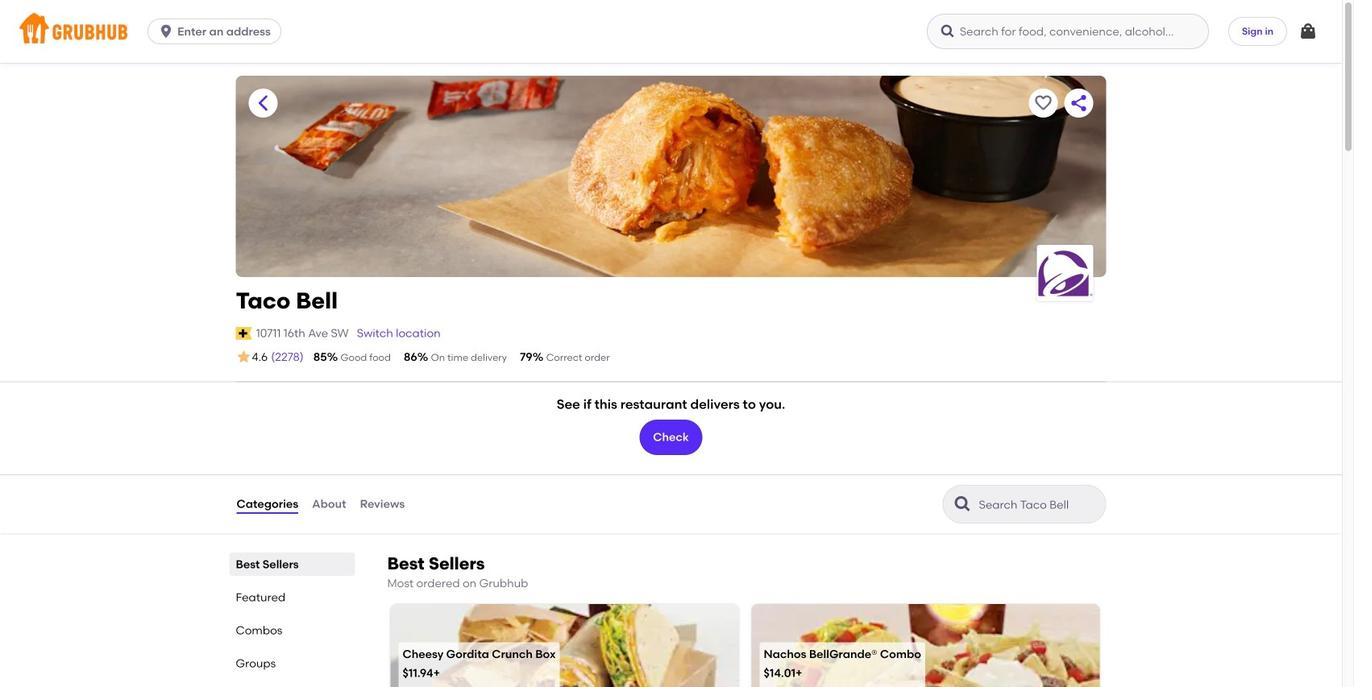 Task type: vqa. For each thing, say whether or not it's contained in the screenshot.
left (2),
no



Task type: describe. For each thing, give the bounding box(es) containing it.
svg image
[[940, 23, 956, 40]]

star icon image
[[236, 349, 252, 365]]

Search Taco Bell search field
[[978, 497, 1101, 513]]

caret left icon image
[[254, 94, 273, 113]]

subscription pass image
[[236, 327, 252, 340]]

share icon image
[[1070, 94, 1089, 113]]



Task type: locate. For each thing, give the bounding box(es) containing it.
0 horizontal spatial svg image
[[158, 23, 174, 40]]

1 horizontal spatial svg image
[[1299, 22, 1318, 41]]

Search for food, convenience, alcohol... search field
[[927, 14, 1209, 49]]

taco bell logo image
[[1037, 249, 1094, 297]]

search icon image
[[954, 495, 973, 514]]

svg image
[[1299, 22, 1318, 41], [158, 23, 174, 40]]

main navigation navigation
[[0, 0, 1343, 63]]



